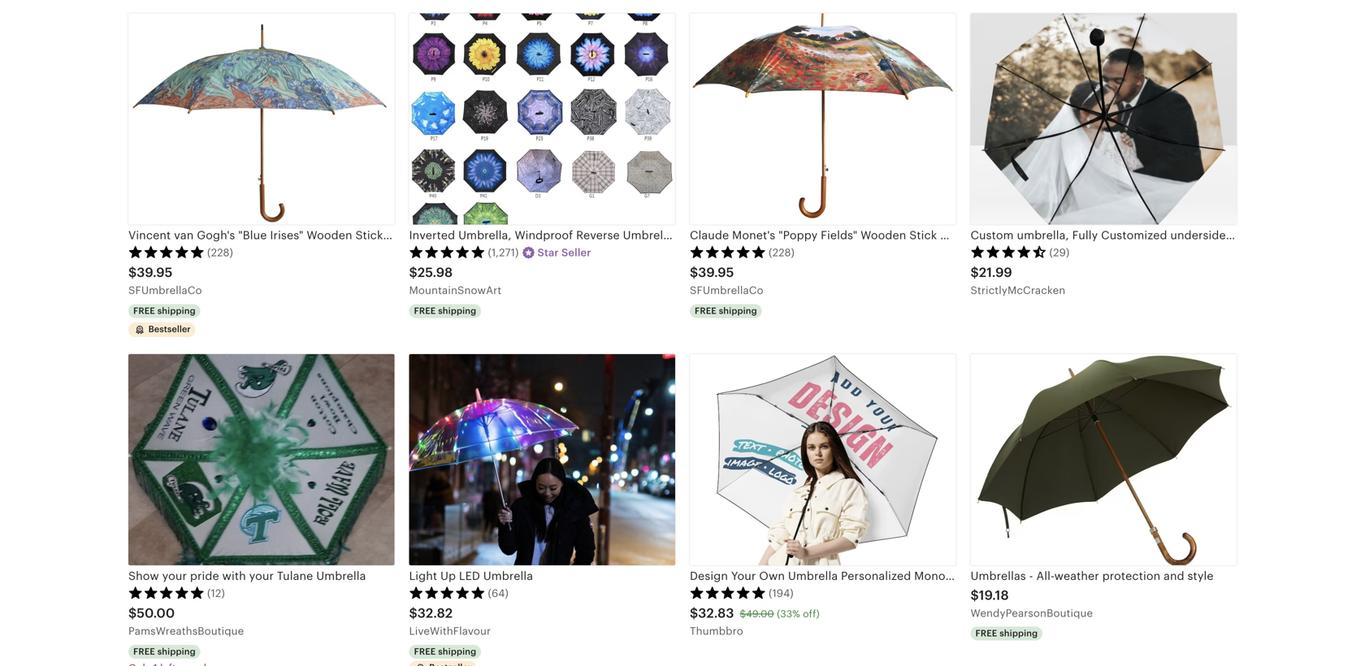 Task type: vqa. For each thing, say whether or not it's contained in the screenshot.
second RAIN from the left
yes



Task type: describe. For each thing, give the bounding box(es) containing it.
custom umbrella, fully customized underside print umbrella, personalized umbrella, uv protected windproof and fold-able umbrella. image
[[971, 13, 1237, 225]]

free for show your pride with your tulane umbrella
[[133, 647, 155, 657]]

led
[[459, 570, 480, 583]]

strictlymccracken
[[971, 285, 1066, 297]]

2 sfumbrellaco from the left
[[690, 285, 764, 297]]

(194)
[[769, 587, 794, 600]]

show your pride with your tulane umbrella image
[[128, 354, 395, 566]]

light up led umbrella image
[[409, 354, 675, 566]]

with
[[222, 570, 246, 583]]

bestseller
[[148, 324, 191, 334]]

fields"
[[821, 229, 858, 242]]

1 39.95 from the left
[[137, 265, 173, 280]]

umbrellas
[[971, 570, 1026, 583]]

1 $ 39.95 sfumbrellaco from the left
[[128, 265, 202, 297]]

umbrella up (64)
[[483, 570, 533, 583]]

free shipping for claude monet's "poppy fields" wooden stick rain umbrella
[[695, 306, 757, 316]]

style
[[1188, 570, 1214, 583]]

design your own umbrella personalized monogram umbrella image logo text pattern photo custom umbrella promo gift outside or inside printing image
[[690, 354, 956, 566]]

$ down vincent
[[128, 265, 137, 280]]

irises"
[[270, 229, 304, 242]]

show your pride with your tulane umbrella
[[128, 570, 366, 583]]

4.5 out of 5 stars image
[[971, 245, 1047, 258]]

shipping down mountainsnowart
[[438, 306, 476, 316]]

seller
[[562, 247, 591, 259]]

$ right 32.83
[[740, 609, 746, 619]]

up
[[440, 570, 456, 583]]

free for vincent van gogh's "blue irises" wooden stick rain umbrella
[[133, 306, 155, 316]]

32.82
[[418, 606, 453, 621]]

19.18
[[979, 588, 1009, 603]]

(29)
[[1049, 247, 1070, 259]]

van
[[174, 229, 194, 242]]

light up led umbrella
[[409, 570, 533, 583]]

off)
[[803, 609, 820, 619]]

vincent
[[128, 229, 171, 242]]

$ inside $ 50.00 pamswreathsboutique
[[128, 606, 137, 621]]

5 out of 5 stars image for claude monet's "poppy fields" wooden stick rain umbrella
[[690, 245, 766, 258]]

2 $ 39.95 sfumbrellaco from the left
[[690, 265, 764, 297]]

inverted umbrella, windproof reverse umbrella, umbrellas for women and men with uv protection, upside down umbrella with c-handle image
[[409, 13, 675, 225]]

vincent van gogh's "blue irises" wooden stick rain umbrella
[[128, 229, 463, 242]]

5 out of 5 stars image up 25.98
[[409, 245, 486, 258]]

shipping for vincent van gogh's "blue irises" wooden stick rain umbrella
[[157, 306, 196, 316]]

$ down claude
[[690, 265, 698, 280]]

5 out of 5 stars image for show your pride with your tulane umbrella
[[128, 586, 205, 599]]

1 sfumbrellaco from the left
[[128, 285, 202, 297]]

star
[[538, 247, 559, 259]]

"blue
[[238, 229, 267, 242]]

all-
[[1036, 570, 1054, 583]]

pride
[[190, 570, 219, 583]]

-
[[1029, 570, 1033, 583]]

5 out of 5 stars image for vincent van gogh's "blue irises" wooden stick rain umbrella
[[128, 245, 205, 258]]

free shipping down wendypearsonboutique
[[976, 629, 1038, 639]]

49.00
[[746, 609, 774, 619]]

$ 21.99 strictlymccracken
[[971, 265, 1066, 297]]



Task type: locate. For each thing, give the bounding box(es) containing it.
thumbbro
[[690, 625, 743, 638]]

your right with
[[249, 570, 274, 583]]

umbrellas - all-weather protection and style image
[[971, 354, 1237, 566]]

(12)
[[207, 587, 225, 600]]

rain
[[386, 229, 410, 242], [940, 229, 964, 242]]

sfumbrellaco
[[128, 285, 202, 297], [690, 285, 764, 297]]

0 horizontal spatial wooden
[[307, 229, 352, 242]]

$ down the 4.5 out of 5 stars image
[[971, 265, 979, 280]]

$ up mountainsnowart
[[409, 265, 418, 280]]

(64)
[[488, 587, 509, 600]]

$ 39.95 sfumbrellaco
[[128, 265, 202, 297], [690, 265, 764, 297]]

free down claude
[[695, 306, 717, 316]]

weather
[[1054, 570, 1099, 583]]

2 stick from the left
[[910, 229, 937, 242]]

free for claude monet's "poppy fields" wooden stick rain umbrella
[[695, 306, 717, 316]]

25.98
[[418, 265, 453, 280]]

free down 50.00
[[133, 647, 155, 657]]

2 your from the left
[[249, 570, 274, 583]]

5 out of 5 stars image down vincent
[[128, 245, 205, 258]]

$ 39.95 sfumbrellaco down claude
[[690, 265, 764, 297]]

wooden
[[307, 229, 352, 242], [861, 229, 906, 242]]

$ 32.82 livewithflavour
[[409, 606, 491, 638]]

1 stick from the left
[[355, 229, 383, 242]]

free shipping down mountainsnowart
[[414, 306, 476, 316]]

shipping down monet's
[[719, 306, 757, 316]]

1 horizontal spatial your
[[249, 570, 274, 583]]

free down the 19.18
[[976, 629, 997, 639]]

5 out of 5 stars image down claude
[[690, 245, 766, 258]]

$ 50.00 pamswreathsboutique
[[128, 606, 244, 638]]

$ inside $ 32.82 livewithflavour
[[409, 606, 418, 621]]

star seller
[[538, 247, 591, 259]]

wooden right irises"
[[307, 229, 352, 242]]

0 horizontal spatial sfumbrellaco
[[128, 285, 202, 297]]

wooden right fields"
[[861, 229, 906, 242]]

shipping for claude monet's "poppy fields" wooden stick rain umbrella
[[719, 306, 757, 316]]

$ inside umbrellas - all-weather protection and style $ 19.18 wendypearsonboutique
[[971, 588, 979, 603]]

vincent van gogh's "blue irises" wooden stick rain umbrella image
[[128, 13, 395, 225]]

0 horizontal spatial $ 39.95 sfumbrellaco
[[128, 265, 202, 297]]

2 wooden from the left
[[861, 229, 906, 242]]

$ down light at the bottom left
[[409, 606, 418, 621]]

$ down show on the left bottom
[[128, 606, 137, 621]]

umbrella up the 4.5 out of 5 stars image
[[967, 229, 1017, 242]]

5 out of 5 stars image up 32.83
[[690, 586, 766, 599]]

1 (228) from the left
[[207, 247, 233, 259]]

wendypearsonboutique
[[971, 607, 1093, 620]]

shipping down livewithflavour
[[438, 647, 476, 657]]

shipping
[[157, 306, 196, 316], [438, 306, 476, 316], [719, 306, 757, 316], [1000, 629, 1038, 639], [157, 647, 196, 657], [438, 647, 476, 657]]

gogh's
[[197, 229, 235, 242]]

claude
[[690, 229, 729, 242]]

umbrella up 25.98
[[413, 229, 463, 242]]

show
[[128, 570, 159, 583]]

(1,271)
[[488, 247, 519, 259]]

0 horizontal spatial 39.95
[[137, 265, 173, 280]]

shipping for light up led umbrella
[[438, 647, 476, 657]]

2 (228) from the left
[[769, 247, 795, 259]]

shipping up bestseller
[[157, 306, 196, 316]]

(33%
[[777, 609, 800, 619]]

5 out of 5 stars image up 50.00
[[128, 586, 205, 599]]

free shipping
[[133, 306, 196, 316], [414, 306, 476, 316], [695, 306, 757, 316], [976, 629, 1038, 639], [133, 647, 196, 657], [414, 647, 476, 657]]

and
[[1164, 570, 1185, 583]]

sfumbrellaco up bestseller
[[128, 285, 202, 297]]

$ 32.83 $ 49.00 (33% off) thumbbro
[[690, 606, 820, 638]]

39.95
[[137, 265, 173, 280], [698, 265, 734, 280]]

0 horizontal spatial (228)
[[207, 247, 233, 259]]

free for light up led umbrella
[[414, 647, 436, 657]]

livewithflavour
[[409, 625, 491, 638]]

50.00
[[137, 606, 175, 621]]

free down mountainsnowart
[[414, 306, 436, 316]]

0 horizontal spatial rain
[[386, 229, 410, 242]]

umbrella
[[413, 229, 463, 242], [967, 229, 1017, 242], [316, 570, 366, 583], [483, 570, 533, 583]]

your
[[162, 570, 187, 583], [249, 570, 274, 583]]

claude monet's "poppy fields" wooden stick rain umbrella
[[690, 229, 1017, 242]]

(228) down "poppy
[[769, 247, 795, 259]]

(228) down gogh's
[[207, 247, 233, 259]]

protection
[[1102, 570, 1161, 583]]

2 39.95 from the left
[[698, 265, 734, 280]]

$
[[128, 265, 137, 280], [409, 265, 418, 280], [690, 265, 698, 280], [971, 265, 979, 280], [971, 588, 979, 603], [128, 606, 137, 621], [409, 606, 418, 621], [690, 606, 698, 621], [740, 609, 746, 619]]

light
[[409, 570, 437, 583]]

shipping for show your pride with your tulane umbrella
[[157, 647, 196, 657]]

0 horizontal spatial your
[[162, 570, 187, 583]]

sfumbrellaco down claude
[[690, 285, 764, 297]]

free shipping for vincent van gogh's "blue irises" wooden stick rain umbrella
[[133, 306, 196, 316]]

0 horizontal spatial stick
[[355, 229, 383, 242]]

free shipping down livewithflavour
[[414, 647, 476, 657]]

umbrella right tulane
[[316, 570, 366, 583]]

$ 39.95 sfumbrellaco up bestseller
[[128, 265, 202, 297]]

1 your from the left
[[162, 570, 187, 583]]

free shipping for light up led umbrella
[[414, 647, 476, 657]]

tulane
[[277, 570, 313, 583]]

monet's
[[732, 229, 775, 242]]

1 horizontal spatial $ 39.95 sfumbrellaco
[[690, 265, 764, 297]]

claude monet's "poppy fields" wooden stick rain umbrella image
[[690, 13, 956, 225]]

free
[[133, 306, 155, 316], [414, 306, 436, 316], [695, 306, 717, 316], [976, 629, 997, 639], [133, 647, 155, 657], [414, 647, 436, 657]]

$ inside $ 25.98 mountainsnowart
[[409, 265, 418, 280]]

free up bestseller
[[133, 306, 155, 316]]

your left the pride
[[162, 570, 187, 583]]

5 out of 5 stars image for light up led umbrella
[[409, 586, 486, 599]]

free down livewithflavour
[[414, 647, 436, 657]]

5 out of 5 stars image down up
[[409, 586, 486, 599]]

1 horizontal spatial 39.95
[[698, 265, 734, 280]]

stick
[[355, 229, 383, 242], [910, 229, 937, 242]]

1 horizontal spatial rain
[[940, 229, 964, 242]]

(228)
[[207, 247, 233, 259], [769, 247, 795, 259]]

free shipping for show your pride with your tulane umbrella
[[133, 647, 196, 657]]

umbrellas - all-weather protection and style $ 19.18 wendypearsonboutique
[[971, 570, 1214, 620]]

mountainsnowart
[[409, 285, 502, 297]]

5 out of 5 stars image
[[128, 245, 205, 258], [409, 245, 486, 258], [690, 245, 766, 258], [128, 586, 205, 599], [409, 586, 486, 599], [690, 586, 766, 599]]

1 horizontal spatial (228)
[[769, 247, 795, 259]]

"poppy
[[779, 229, 818, 242]]

1 wooden from the left
[[307, 229, 352, 242]]

free shipping up bestseller
[[133, 306, 196, 316]]

shipping down wendypearsonboutique
[[1000, 629, 1038, 639]]

free shipping down pamswreathsboutique
[[133, 647, 196, 657]]

1 rain from the left
[[386, 229, 410, 242]]

39.95 down vincent
[[137, 265, 173, 280]]

21.99
[[979, 265, 1012, 280]]

$ up thumbbro
[[690, 606, 698, 621]]

1 horizontal spatial wooden
[[861, 229, 906, 242]]

$ down umbrellas
[[971, 588, 979, 603]]

(228) for gogh's
[[207, 247, 233, 259]]

$ 25.98 mountainsnowart
[[409, 265, 502, 297]]

39.95 down claude
[[698, 265, 734, 280]]

2 rain from the left
[[940, 229, 964, 242]]

$ inside the "$ 21.99 strictlymccracken"
[[971, 265, 979, 280]]

(228) for "poppy
[[769, 247, 795, 259]]

free shipping down claude
[[695, 306, 757, 316]]

pamswreathsboutique
[[128, 625, 244, 638]]

1 horizontal spatial sfumbrellaco
[[690, 285, 764, 297]]

shipping down pamswreathsboutique
[[157, 647, 196, 657]]

32.83
[[698, 606, 734, 621]]

1 horizontal spatial stick
[[910, 229, 937, 242]]



